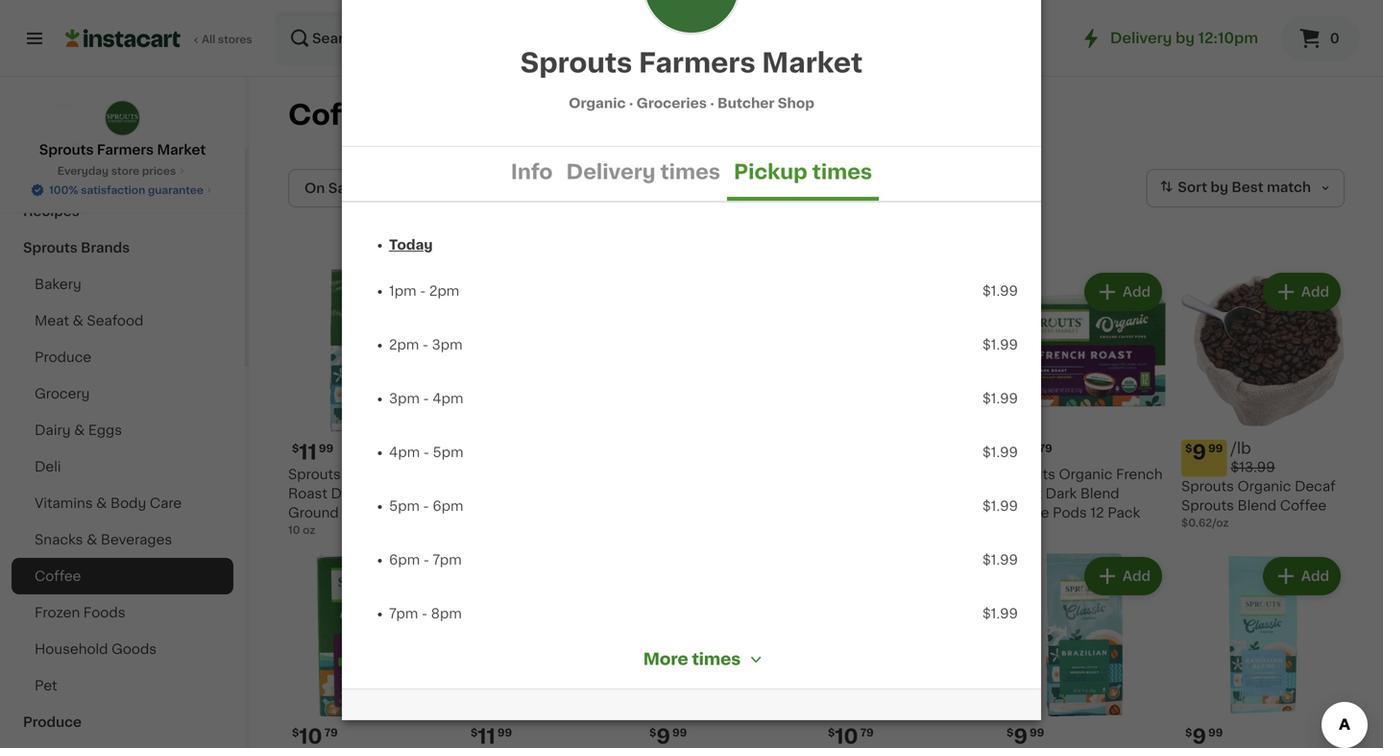 Task type: describe. For each thing, give the bounding box(es) containing it.
everyday
[[57, 166, 109, 176]]

on sale
[[304, 182, 358, 195]]

french for sprouts organic french roast dark blend ground coffee 10 oz
[[401, 468, 448, 481]]

pickup times tab
[[727, 147, 879, 201]]

groceries
[[637, 97, 707, 110]]

dairy & eggs link
[[12, 412, 233, 449]]

/lb
[[1231, 441, 1251, 456]]

all stores
[[202, 34, 252, 45]]

pickup
[[734, 162, 808, 182]]

pack
[[1108, 506, 1140, 520]]

99 inside $ 9 99 /lb $13.99 sprouts organic decaf sprouts blend coffee $0.62/oz
[[1208, 443, 1223, 454]]

5pm - 6pm
[[389, 499, 463, 513]]

more times 
[[643, 652, 764, 668]]

vitamins & body care link
[[12, 485, 233, 522]]

roast for ground
[[288, 487, 328, 500]]

snacks & beverages link
[[12, 522, 233, 558]]

1 horizontal spatial farmers
[[639, 50, 756, 76]]

everyday store prices link
[[57, 163, 188, 179]]

household goods link
[[12, 631, 233, 668]]

more
[[643, 652, 688, 667]]

prices
[[142, 166, 176, 176]]

delivery times
[[566, 162, 720, 182]]

dairy & eggs
[[35, 424, 122, 437]]

$ 11 99 inside product 'group'
[[292, 442, 333, 462]]

0 button
[[1281, 15, 1360, 61]]

buy it again
[[54, 98, 135, 111]]

coffee link
[[12, 558, 233, 595]]

again
[[97, 98, 135, 111]]

body
[[110, 497, 146, 510]]

times for pickup
[[812, 162, 872, 182]]

blend inside $ 9 99 /lb $13.99 sprouts organic decaf sprouts blend coffee $0.62/oz
[[1238, 499, 1277, 512]]

- for 3pm
[[423, 338, 429, 352]]

ground
[[288, 506, 339, 520]]

deli
[[35, 460, 61, 474]]

brands
[[81, 241, 130, 255]]

organic inside $ 9 99 /lb $13.99 sprouts organic decaf sprouts blend coffee $0.62/oz
[[1238, 480, 1291, 493]]

3pm - 4pm
[[389, 392, 463, 405]]

1pm
[[389, 284, 416, 298]]

pods
[[1053, 506, 1087, 520]]

1 vertical spatial 11
[[478, 727, 496, 747]]

dark for coffee
[[331, 487, 362, 500]]

12
[[1090, 506, 1104, 520]]

1 horizontal spatial $ 10 79
[[828, 727, 874, 747]]

$1.99 for 8pm
[[982, 607, 1018, 621]]

1 vertical spatial $ 11 99
[[471, 727, 512, 747]]

bakery
[[35, 278, 81, 291]]

store
[[111, 166, 139, 176]]

meat & seafood
[[35, 314, 143, 328]]

0 vertical spatial 5pm
[[433, 446, 463, 459]]

1 horizontal spatial 6pm
[[433, 499, 463, 513]]

100% satisfaction guarantee button
[[30, 179, 215, 198]]

sprouts farmers market logo image
[[104, 100, 141, 136]]

decaf
[[1295, 480, 1336, 493]]

1 vertical spatial 6pm
[[389, 553, 420, 567]]

add button inside product 'group'
[[372, 275, 446, 309]]

$13.99
[[1231, 460, 1275, 474]]

sale
[[328, 182, 358, 195]]

$ inside $ 9 99 /lb $13.99 sprouts organic decaf sprouts blend coffee $0.62/oz
[[1185, 443, 1192, 454]]

lists link
[[12, 124, 233, 162]]

- for 2pm
[[420, 284, 426, 298]]

frozen foods
[[35, 606, 125, 620]]

guarantee
[[148, 185, 204, 195]]

dairy
[[35, 424, 71, 437]]

meat
[[35, 314, 69, 328]]

0 horizontal spatial market
[[157, 143, 206, 157]]

beverages
[[101, 533, 172, 547]]

roast for coffee
[[1003, 487, 1042, 500]]

organic left groceries
[[569, 97, 626, 110]]

8pm
[[431, 607, 462, 621]]

care
[[150, 497, 182, 510]]

delivery for delivery by 12:10pm
[[1110, 31, 1172, 45]]

household
[[35, 643, 108, 656]]

1 horizontal spatial 79
[[860, 728, 874, 738]]

buy
[[54, 98, 81, 111]]

sprouts inside sprouts organic french roast dark blend coffee pods 12 pack
[[1003, 468, 1056, 481]]

0 horizontal spatial farmers
[[97, 143, 154, 157]]

coffee inside sprouts organic french roast dark blend ground coffee 10 oz
[[342, 506, 389, 520]]

foods
[[83, 606, 125, 620]]

0 vertical spatial 7pm
[[433, 553, 462, 567]]

deli link
[[12, 449, 233, 485]]

6pm - 7pm
[[389, 553, 462, 567]]

& for snacks
[[87, 533, 97, 547]]

0 horizontal spatial $ 10 79
[[292, 727, 338, 747]]

sprouts brands link
[[12, 230, 233, 266]]

- for 7pm
[[423, 553, 429, 567]]

blend for coffee
[[366, 487, 405, 500]]

pet
[[35, 679, 57, 693]]


[[748, 652, 764, 668]]

- for 4pm
[[423, 392, 429, 405]]

$ 9 99 /lb $13.99 sprouts organic decaf sprouts blend coffee $0.62/oz
[[1181, 441, 1336, 528]]

produce for recipes
[[23, 716, 82, 729]]

all
[[202, 34, 215, 45]]

household goods
[[35, 643, 157, 656]]

stores
[[218, 34, 252, 45]]

grocery
[[35, 387, 90, 401]]

0 horizontal spatial 79
[[324, 728, 338, 738]]

$0.62/oz
[[1181, 518, 1229, 528]]

info
[[511, 162, 553, 182]]

snacks
[[35, 533, 83, 547]]

1 vertical spatial 3pm
[[389, 392, 420, 405]]

service type group
[[755, 19, 925, 58]]

0 vertical spatial 3pm
[[432, 338, 463, 352]]

1 vertical spatial 7pm
[[389, 607, 418, 621]]

2pm - 3pm
[[389, 338, 463, 352]]

delivery by 12:10pm
[[1110, 31, 1258, 45]]



Task type: vqa. For each thing, say whether or not it's contained in the screenshot.
the oz
yes



Task type: locate. For each thing, give the bounding box(es) containing it.
$1.99 for 2pm
[[982, 284, 1018, 298]]

it
[[84, 98, 94, 111]]

sprouts farmers market up everyday store prices 'link'
[[39, 143, 206, 157]]

0 horizontal spatial 3pm
[[389, 392, 420, 405]]

5 $1.99 from the top
[[982, 499, 1018, 513]]

1 vertical spatial produce link
[[12, 704, 233, 741]]

None search field
[[275, 12, 730, 65]]

today
[[389, 238, 433, 252]]

oz
[[303, 525, 315, 535]]

0 horizontal spatial dark
[[331, 487, 362, 500]]

1 horizontal spatial roast
[[1003, 487, 1042, 500]]

produce up grocery
[[35, 351, 91, 364]]

delivery
[[1110, 31, 1172, 45], [566, 162, 656, 182]]

$1.99 for 6pm
[[982, 499, 1018, 513]]

0 horizontal spatial blend
[[366, 487, 405, 500]]

eggs
[[88, 424, 122, 437]]

dark inside sprouts organic french roast dark blend ground coffee 10 oz
[[331, 487, 362, 500]]

blend down $13.99
[[1238, 499, 1277, 512]]

french up pack
[[1116, 468, 1163, 481]]

5pm up 5pm - 6pm
[[433, 446, 463, 459]]

dark up ground
[[331, 487, 362, 500]]

4 $1.99 from the top
[[982, 446, 1018, 459]]

1 vertical spatial 4pm
[[389, 446, 420, 459]]

blend inside sprouts organic french roast dark blend coffee pods 12 pack
[[1080, 487, 1119, 500]]

sprouts farmers market
[[520, 50, 863, 76], [39, 143, 206, 157]]

1 roast from the left
[[288, 487, 328, 500]]

goods
[[112, 643, 157, 656]]

lists
[[54, 136, 87, 150]]

- up 5pm - 6pm
[[423, 446, 429, 459]]

seafood
[[87, 314, 143, 328]]

1 horizontal spatial 3pm
[[432, 338, 463, 352]]

·
[[629, 97, 633, 110], [710, 97, 714, 110]]

0 vertical spatial delivery
[[1110, 31, 1172, 45]]

0 horizontal spatial 7pm
[[389, 607, 418, 621]]

0 vertical spatial 6pm
[[433, 499, 463, 513]]

$9.99 per pound original price: $13.99 element
[[1181, 440, 1345, 477]]

produce link for bakery
[[12, 339, 233, 376]]

& left body
[[96, 497, 107, 510]]

0 horizontal spatial $ 9 99
[[649, 727, 687, 747]]

3pm
[[432, 338, 463, 352], [389, 392, 420, 405]]

1 french from the left
[[401, 468, 448, 481]]

7 $1.99 from the top
[[982, 607, 1018, 621]]

10 inside sprouts organic french roast dark blend ground coffee 10 oz
[[288, 525, 300, 535]]

0 vertical spatial produce link
[[12, 339, 233, 376]]

$1.99 for 7pm
[[982, 553, 1018, 567]]

0 vertical spatial $ 11 99
[[292, 442, 333, 462]]

everyday store prices
[[57, 166, 176, 176]]

vitamins
[[35, 497, 93, 510]]

sprouts organic french roast dark blend coffee pods 12 pack
[[1003, 468, 1163, 520]]

1 horizontal spatial market
[[762, 50, 863, 76]]

roast
[[288, 487, 328, 500], [1003, 487, 1042, 500]]

instacart logo image
[[65, 27, 181, 50]]

& inside dairy & eggs link
[[74, 424, 85, 437]]

0 horizontal spatial delivery
[[566, 162, 656, 182]]

0 horizontal spatial 11
[[299, 442, 317, 462]]

0 vertical spatial 4pm
[[432, 392, 463, 405]]

1 produce link from the top
[[12, 339, 233, 376]]

100% satisfaction guarantee
[[49, 185, 204, 195]]

& right meat
[[73, 314, 83, 328]]

2 dark from the left
[[1046, 487, 1077, 500]]

coffee inside $ 9 99 /lb $13.99 sprouts organic decaf sprouts blend coffee $0.62/oz
[[1280, 499, 1327, 512]]

times inside tab
[[660, 162, 720, 182]]

99
[[319, 443, 333, 454], [1208, 443, 1223, 454], [497, 728, 512, 738], [672, 728, 687, 738], [1030, 728, 1044, 738], [1208, 728, 1223, 738]]

coffee down decaf
[[1280, 499, 1327, 512]]

$10.79 element
[[824, 440, 987, 465]]

coffee up sale
[[288, 101, 390, 129]]

info tab
[[504, 147, 559, 201]]

1 $ 9 99 from the left
[[649, 727, 687, 747]]

sprouts inside sprouts organic french roast dark blend ground coffee 10 oz
[[288, 468, 341, 481]]

1 horizontal spatial 2pm
[[429, 284, 459, 298]]

& right snacks
[[87, 533, 97, 547]]

· left groceries
[[629, 97, 633, 110]]

- for 6pm
[[423, 499, 429, 513]]

farmers up organic · groceries · butcher shop on the top of page
[[639, 50, 756, 76]]

produce link for recipes
[[12, 704, 233, 741]]

produce down pet on the left bottom
[[23, 716, 82, 729]]

6 $1.99 from the top
[[982, 553, 1018, 567]]

satisfaction
[[81, 185, 145, 195]]

0 horizontal spatial $ 11 99
[[292, 442, 333, 462]]

times inside tab
[[812, 162, 872, 182]]

$1.99 for 5pm
[[982, 446, 1018, 459]]

1 $1.99 from the top
[[982, 284, 1018, 298]]

times right pickup
[[812, 162, 872, 182]]

frozen
[[35, 606, 80, 620]]

1 · from the left
[[629, 97, 633, 110]]

0 horizontal spatial 6pm
[[389, 553, 420, 567]]

roast inside sprouts organic french roast dark blend coffee pods 12 pack
[[1003, 487, 1042, 500]]

0 horizontal spatial sprouts farmers market
[[39, 143, 206, 157]]

2 horizontal spatial $ 9 99
[[1185, 727, 1223, 747]]

0 vertical spatial 2pm
[[429, 284, 459, 298]]

delivery times tab
[[559, 147, 727, 201]]

1 horizontal spatial $ 9 99
[[1007, 727, 1044, 747]]

on sale button
[[288, 169, 374, 207]]

- up "4pm - 5pm"
[[423, 392, 429, 405]]

1 vertical spatial 5pm
[[389, 499, 420, 513]]

times left 
[[692, 652, 741, 667]]

& inside snacks & beverages link
[[87, 533, 97, 547]]

delivery right the info at the left top of page
[[566, 162, 656, 182]]

2 horizontal spatial 79
[[1039, 443, 1052, 454]]

blend inside sprouts organic french roast dark blend ground coffee 10 oz
[[366, 487, 405, 500]]

french
[[401, 468, 448, 481], [1116, 468, 1163, 481]]

1 horizontal spatial $ 11 99
[[471, 727, 512, 747]]

11 inside product 'group'
[[299, 442, 317, 462]]

produce link down seafood on the left of the page
[[12, 339, 233, 376]]

2pm right 1pm
[[429, 284, 459, 298]]

product group
[[288, 269, 451, 538], [824, 269, 987, 538], [1003, 269, 1166, 538], [1181, 269, 1345, 531], [288, 553, 451, 748], [824, 553, 987, 748], [1003, 553, 1166, 748], [1181, 553, 1345, 748]]

add button
[[372, 275, 446, 309], [1086, 275, 1160, 309], [1265, 275, 1339, 309], [1086, 559, 1160, 594], [1265, 559, 1339, 594]]

2 · from the left
[[710, 97, 714, 110]]

$1.99 for 4pm
[[982, 392, 1018, 405]]

99 inside product 'group'
[[319, 443, 333, 454]]

- down "4pm - 5pm"
[[423, 499, 429, 513]]

1 vertical spatial market
[[157, 143, 206, 157]]

& left eggs at the left of the page
[[74, 424, 85, 437]]

1 horizontal spatial sprouts farmers market
[[520, 50, 863, 76]]

· left the butcher
[[710, 97, 714, 110]]

recipes
[[23, 205, 79, 218]]

snacks & beverages
[[35, 533, 172, 547]]

times inside more times 
[[692, 652, 741, 667]]

french inside sprouts organic french roast dark blend ground coffee 10 oz
[[401, 468, 448, 481]]

- left 8pm
[[422, 607, 428, 621]]

delivery inside tab
[[566, 162, 656, 182]]

organic up 12
[[1059, 468, 1113, 481]]

$
[[292, 443, 299, 454], [1007, 443, 1014, 454], [1185, 443, 1192, 454], [292, 728, 299, 738], [471, 728, 478, 738], [649, 728, 656, 738], [828, 728, 835, 738], [1007, 728, 1014, 738], [1185, 728, 1192, 738]]

11
[[299, 442, 317, 462], [478, 727, 496, 747]]

2 $1.99 from the top
[[982, 338, 1018, 352]]

french down "4pm - 5pm"
[[401, 468, 448, 481]]

produce link
[[12, 339, 233, 376], [12, 704, 233, 741]]

3pm down 2pm - 3pm
[[389, 392, 420, 405]]

coffee left pods on the bottom right of the page
[[1003, 506, 1049, 520]]

0 vertical spatial sprouts farmers market
[[520, 50, 863, 76]]

- down 5pm - 6pm
[[423, 553, 429, 567]]

meat & seafood link
[[12, 303, 233, 339]]

pickup times
[[734, 162, 872, 182]]

shop
[[778, 97, 814, 110]]

& for dairy
[[74, 424, 85, 437]]

recipes link
[[12, 193, 233, 230]]

blend for pods
[[1080, 487, 1119, 500]]

sprouts farmers market link
[[39, 100, 206, 159]]

1 horizontal spatial 11
[[478, 727, 496, 747]]

farmers
[[639, 50, 756, 76], [97, 143, 154, 157]]

1 horizontal spatial french
[[1116, 468, 1163, 481]]

0 horizontal spatial ·
[[629, 97, 633, 110]]

9
[[1192, 442, 1206, 462], [656, 727, 670, 747], [1014, 727, 1028, 747], [1192, 727, 1206, 747]]

market
[[762, 50, 863, 76], [157, 143, 206, 157]]

6pm down "4pm - 5pm"
[[433, 499, 463, 513]]

1 horizontal spatial 7pm
[[433, 553, 462, 567]]

sprouts brands
[[23, 241, 130, 255]]

2 horizontal spatial blend
[[1238, 499, 1277, 512]]

2 horizontal spatial $ 10 79
[[1007, 442, 1052, 462]]

all stores link
[[65, 12, 254, 65]]

organic down $13.99
[[1238, 480, 1291, 493]]

bakery link
[[12, 266, 233, 303]]

- for 5pm
[[423, 446, 429, 459]]

2 produce link from the top
[[12, 704, 233, 741]]

add
[[408, 285, 436, 299], [1123, 285, 1151, 299], [1301, 285, 1329, 299], [1123, 570, 1151, 583], [1301, 570, 1329, 583]]

2pm
[[429, 284, 459, 298], [389, 338, 419, 352]]

2pm down 1pm
[[389, 338, 419, 352]]

0 horizontal spatial 4pm
[[389, 446, 420, 459]]

7pm up 8pm
[[433, 553, 462, 567]]

produce link down household goods link
[[12, 704, 233, 741]]

- up 3pm - 4pm
[[423, 338, 429, 352]]

delivery left by
[[1110, 31, 1172, 45]]

1 horizontal spatial dark
[[1046, 487, 1077, 500]]

1 horizontal spatial blend
[[1080, 487, 1119, 500]]

100%
[[49, 185, 78, 195]]

3pm up 3pm - 4pm
[[432, 338, 463, 352]]

coffee right ground
[[342, 506, 389, 520]]

0 horizontal spatial 5pm
[[389, 499, 420, 513]]

blend down "4pm - 5pm"
[[366, 487, 405, 500]]

$1.99 for 3pm
[[982, 338, 1018, 352]]

79
[[1039, 443, 1052, 454], [324, 728, 338, 738], [860, 728, 874, 738]]

market up prices
[[157, 143, 206, 157]]

0 horizontal spatial 2pm
[[389, 338, 419, 352]]

sprouts organic french roast dark blend ground coffee 10 oz
[[288, 468, 448, 535]]

roast inside sprouts organic french roast dark blend ground coffee 10 oz
[[288, 487, 328, 500]]

9 inside $ 9 99 /lb $13.99 sprouts organic decaf sprouts blend coffee $0.62/oz
[[1192, 442, 1206, 462]]

0 vertical spatial produce
[[35, 351, 91, 364]]

by
[[1176, 31, 1195, 45]]

-
[[420, 284, 426, 298], [423, 338, 429, 352], [423, 392, 429, 405], [423, 446, 429, 459], [423, 499, 429, 513], [423, 553, 429, 567], [422, 607, 428, 621]]

organic
[[569, 97, 626, 110], [344, 468, 398, 481], [1059, 468, 1113, 481], [1238, 480, 1291, 493]]

delivery by 12:10pm link
[[1080, 27, 1258, 50]]

times down organic · groceries · butcher shop on the top of page
[[660, 162, 720, 182]]

market up shop
[[762, 50, 863, 76]]

4pm down 3pm - 4pm
[[389, 446, 420, 459]]

7pm - 8pm
[[389, 607, 462, 621]]

1 horizontal spatial 5pm
[[433, 446, 463, 459]]

$1.99
[[982, 284, 1018, 298], [982, 338, 1018, 352], [982, 392, 1018, 405], [982, 446, 1018, 459], [982, 499, 1018, 513], [982, 553, 1018, 567], [982, 607, 1018, 621]]

1pm - 2pm
[[389, 284, 459, 298]]

produce for bakery
[[35, 351, 91, 364]]

times for more
[[692, 652, 741, 667]]

2 $ 9 99 from the left
[[1007, 727, 1044, 747]]

buy it again link
[[12, 85, 233, 124]]

tab list
[[342, 147, 1041, 201]]

4pm
[[432, 392, 463, 405], [389, 446, 420, 459]]

0 vertical spatial market
[[762, 50, 863, 76]]

french inside sprouts organic french roast dark blend coffee pods 12 pack
[[1116, 468, 1163, 481]]

7pm left 8pm
[[389, 607, 418, 621]]

$ 11 99
[[292, 442, 333, 462], [471, 727, 512, 747]]

blend up 12
[[1080, 487, 1119, 500]]

3 $1.99 from the top
[[982, 392, 1018, 405]]

2 roast from the left
[[1003, 487, 1042, 500]]

coffee inside sprouts organic french roast dark blend coffee pods 12 pack
[[1003, 506, 1049, 520]]

frozen foods link
[[12, 595, 233, 631]]

coffee up frozen
[[35, 570, 81, 583]]

organic down "4pm - 5pm"
[[344, 468, 398, 481]]

pet link
[[12, 668, 233, 704]]

1 vertical spatial farmers
[[97, 143, 154, 157]]

delivery for delivery times
[[566, 162, 656, 182]]

add inside button
[[408, 285, 436, 299]]

7pm
[[433, 553, 462, 567], [389, 607, 418, 621]]

times for delivery
[[660, 162, 720, 182]]

- right 1pm
[[420, 284, 426, 298]]

grocery link
[[12, 376, 233, 412]]

on
[[304, 182, 325, 195]]

product group containing 11
[[288, 269, 451, 538]]

& inside meat & seafood 'link'
[[73, 314, 83, 328]]

0 horizontal spatial roast
[[288, 487, 328, 500]]

0
[[1330, 32, 1340, 45]]

6pm
[[433, 499, 463, 513], [389, 553, 420, 567]]

organic inside sprouts organic french roast dark blend coffee pods 12 pack
[[1059, 468, 1113, 481]]

organic inside sprouts organic french roast dark blend ground coffee 10 oz
[[344, 468, 398, 481]]

& for vitamins
[[96, 497, 107, 510]]

1 horizontal spatial 4pm
[[432, 392, 463, 405]]

1 horizontal spatial delivery
[[1110, 31, 1172, 45]]

dark inside sprouts organic french roast dark blend coffee pods 12 pack
[[1046, 487, 1077, 500]]

3 $ 9 99 from the left
[[1185, 727, 1223, 747]]

0 vertical spatial farmers
[[639, 50, 756, 76]]

1 vertical spatial delivery
[[566, 162, 656, 182]]

4pm - 5pm
[[389, 446, 463, 459]]

$ 10 79
[[1007, 442, 1052, 462], [292, 727, 338, 747], [828, 727, 874, 747]]

& for meat
[[73, 314, 83, 328]]

sprouts farmers market up organic · groceries · butcher shop on the top of page
[[520, 50, 863, 76]]

4pm up "4pm - 5pm"
[[432, 392, 463, 405]]

french for sprouts organic french roast dark blend coffee pods 12 pack
[[1116, 468, 1163, 481]]

0 horizontal spatial french
[[401, 468, 448, 481]]

1 vertical spatial produce
[[23, 716, 82, 729]]

5pm up 6pm - 7pm
[[389, 499, 420, 513]]

dark up pods on the bottom right of the page
[[1046, 487, 1077, 500]]

6pm up 7pm - 8pm
[[389, 553, 420, 567]]

produce
[[35, 351, 91, 364], [23, 716, 82, 729]]

dark for pods
[[1046, 487, 1077, 500]]

1 vertical spatial sprouts farmers market
[[39, 143, 206, 157]]

farmers up store
[[97, 143, 154, 157]]

1 vertical spatial 2pm
[[389, 338, 419, 352]]

1 horizontal spatial ·
[[710, 97, 714, 110]]

0 vertical spatial 11
[[299, 442, 317, 462]]

tab list containing info
[[342, 147, 1041, 201]]

12:10pm
[[1198, 31, 1258, 45]]

& inside vitamins & body care link
[[96, 497, 107, 510]]

1 dark from the left
[[331, 487, 362, 500]]

2 french from the left
[[1116, 468, 1163, 481]]

- for 8pm
[[422, 607, 428, 621]]



